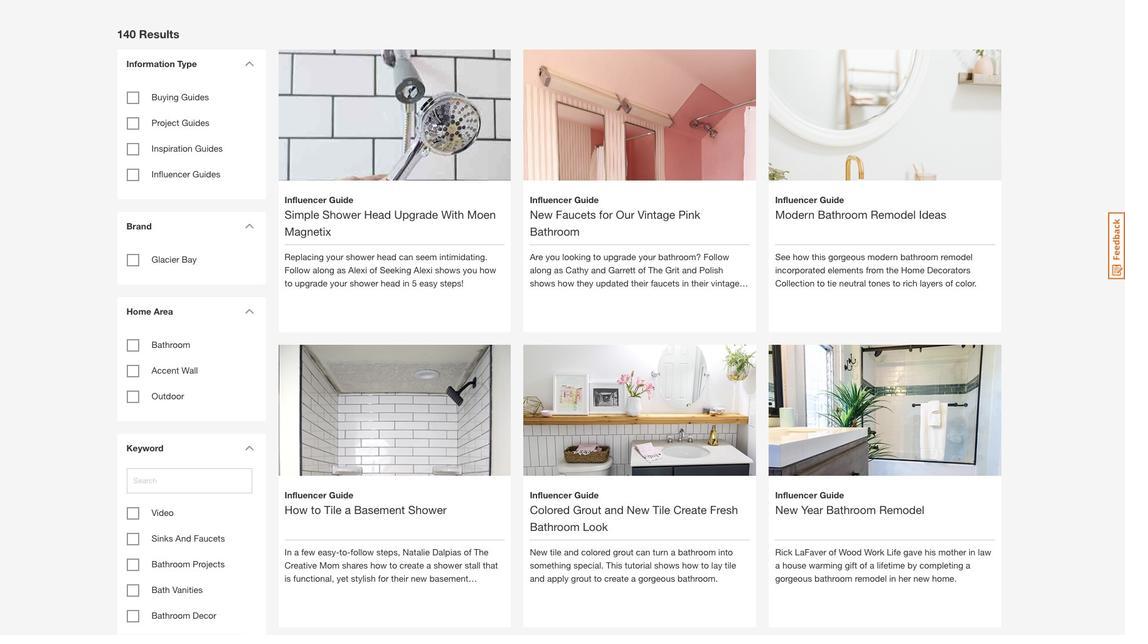 Task type: describe. For each thing, give the bounding box(es) containing it.
layers
[[920, 278, 943, 288]]

that
[[483, 560, 498, 571]]

brand button
[[120, 212, 258, 240]]

how inside 'new tile and colored grout can turn a bathroom into something special. this tutorial shows how to lay tile and apply grout to create a gorgeous bathroom.'
[[682, 560, 699, 571]]

color.
[[956, 278, 977, 288]]

their inside the in a few easy-to-follow steps, natalie dalpias of the creative mom shares how to create a shower stall that is functional, yet stylish for their new basement bathroom.
[[391, 573, 408, 584]]

2 alexi from the left
[[414, 265, 433, 275]]

guides for influencer guides
[[193, 169, 220, 179]]

her
[[899, 573, 911, 584]]

rick lafaver of wood work life gave his mother in law a house warming gift of a lifetime by completing a gorgeous bathroom remodel in her new home.
[[775, 547, 991, 584]]

project
[[152, 117, 179, 128]]

replacing
[[285, 251, 324, 262]]

keyword button
[[120, 434, 258, 463]]

influencer down inspiration
[[152, 169, 190, 179]]

a right turn
[[671, 547, 676, 558]]

you inside are you looking to upgrade your bathroom? follow along as cathy and garrett of the grit and polish shows how they updated their faucets in their vintage pink bathroom!
[[546, 251, 560, 262]]

bathroom!
[[549, 291, 589, 302]]

a down mother
[[966, 560, 971, 571]]

influencer for modern bathroom remodel ideas
[[775, 194, 817, 205]]

2 horizontal spatial their
[[691, 278, 709, 288]]

steps!
[[440, 278, 464, 288]]

5
[[412, 278, 417, 288]]

bathroom up bath vanities
[[152, 559, 190, 570]]

gorgeous inside "see how this gorgeous modern bathroom remodel incorporated elements from the home decorators collection to tie neutral tones to rich layers of color."
[[828, 251, 865, 262]]

decorators
[[927, 265, 971, 275]]

turn
[[653, 547, 668, 558]]

tutorial
[[625, 560, 652, 571]]

guides for inspiration guides
[[195, 143, 223, 154]]

intimidating.
[[440, 251, 488, 262]]

neutral
[[839, 278, 866, 288]]

how to tile a basement shower image
[[278, 324, 511, 556]]

new tile and colored grout can turn a bathroom into something special. this tutorial shows how to lay tile and apply grout to create a gorgeous bathroom.
[[530, 547, 736, 584]]

bathroom projects
[[152, 559, 225, 570]]

bathroom decor
[[152, 611, 216, 621]]

home inside "see how this gorgeous modern bathroom remodel incorporated elements from the home decorators collection to tie neutral tones to rich layers of color."
[[901, 265, 925, 275]]

gift
[[845, 560, 857, 571]]

upgrade
[[394, 208, 438, 221]]

for inside the in a few easy-to-follow steps, natalie dalpias of the creative mom shares how to create a shower stall that is functional, yet stylish for their new basement bathroom.
[[378, 573, 389, 584]]

work
[[864, 547, 885, 558]]

lafaver
[[795, 547, 826, 558]]

influencer guide how to tile a basement shower
[[285, 490, 447, 517]]

in left "law"
[[969, 547, 976, 558]]

fresh
[[710, 503, 738, 517]]

and up "they"
[[591, 265, 606, 275]]

something
[[530, 560, 571, 571]]

influencer guides
[[152, 169, 220, 179]]

the
[[886, 265, 899, 275]]

look
[[583, 520, 608, 534]]

the inside are you looking to upgrade your bathroom? follow along as cathy and garrett of the grit and polish shows how they updated their faucets in their vintage pink bathroom!
[[648, 265, 663, 275]]

lay
[[711, 560, 722, 571]]

modern
[[775, 208, 815, 221]]

guide for year
[[820, 490, 844, 501]]

guide for faucets
[[574, 194, 599, 205]]

buying
[[152, 92, 179, 102]]

yet
[[337, 573, 349, 584]]

of inside replacing your shower head can seem intimidating. follow along as alexi of seeking alexi shows you how to upgrade your shower head in 5 easy steps!
[[370, 265, 377, 275]]

influencer guide simple shower head upgrade with moen magnetix
[[285, 194, 496, 238]]

bath
[[152, 585, 170, 596]]

this
[[812, 251, 826, 262]]

home area button
[[120, 297, 258, 326]]

wood
[[839, 547, 862, 558]]

shows for simple shower head upgrade with moen magnetix
[[435, 265, 460, 275]]

inspiration guides
[[152, 143, 223, 154]]

guide for to
[[329, 490, 354, 501]]

are
[[530, 251, 543, 262]]

your inside are you looking to upgrade your bathroom? follow along as cathy and garrett of the grit and polish shows how they updated their faucets in their vintage pink bathroom!
[[639, 251, 656, 262]]

follow for simple shower head upgrade with moen magnetix
[[285, 265, 310, 275]]

your right replacing on the top left of page
[[326, 251, 344, 262]]

follow
[[351, 547, 374, 558]]

shower inside influencer guide simple shower head upgrade with moen magnetix
[[322, 208, 361, 221]]

type
[[177, 58, 197, 69]]

faucets
[[651, 278, 680, 288]]

completing
[[920, 560, 964, 571]]

house
[[783, 560, 806, 571]]

are you looking to upgrade your bathroom? follow along as cathy and garrett of the grit and polish shows how they updated their faucets in their vintage pink bathroom!
[[530, 251, 740, 302]]

0 horizontal spatial grout
[[571, 573, 592, 584]]

guides for project guides
[[182, 117, 209, 128]]

to left tie
[[817, 278, 825, 288]]

and inside influencer guide colored grout and new tile create fresh bathroom look
[[605, 503, 624, 517]]

garrett
[[608, 265, 636, 275]]

create inside 'new tile and colored grout can turn a bathroom into something special. this tutorial shows how to lay tile and apply grout to create a gorgeous bathroom.'
[[604, 573, 629, 584]]

influencer for new year bathroom remodel
[[775, 490, 817, 501]]

collection
[[775, 278, 815, 288]]

vintage
[[711, 278, 740, 288]]

of inside are you looking to upgrade your bathroom? follow along as cathy and garrett of the grit and polish shows how they updated their faucets in their vintage pink bathroom!
[[638, 265, 646, 275]]

along for bathroom
[[530, 265, 552, 275]]

result
[[139, 27, 173, 40]]

1 vertical spatial shower
[[350, 278, 378, 288]]

guide for bathroom
[[820, 194, 844, 205]]

stall
[[465, 560, 481, 571]]

bath vanities
[[152, 585, 203, 596]]

guide for shower
[[329, 194, 354, 205]]

how
[[285, 503, 308, 517]]

in inside are you looking to upgrade your bathroom? follow along as cathy and garrett of the grit and polish shows how they updated their faucets in their vintage pink bathroom!
[[682, 278, 689, 288]]

brand
[[126, 221, 152, 232]]

new inside the in a few easy-to-follow steps, natalie dalpias of the creative mom shares how to create a shower stall that is functional, yet stylish for their new basement bathroom.
[[411, 573, 427, 584]]

vanities
[[172, 585, 203, 596]]

bathroom inside influencer guide modern bathroom remodel ideas
[[818, 208, 868, 221]]

tie
[[827, 278, 837, 288]]

gave
[[904, 547, 922, 558]]

remodel inside rick lafaver of wood work life gave his mother in law a house warming gift of a lifetime by completing a gorgeous bathroom remodel in her new home.
[[855, 573, 887, 584]]

new year bathroom remodel image
[[769, 324, 1002, 556]]

tile inside influencer guide how to tile a basement shower
[[324, 503, 342, 517]]

and up special.
[[564, 547, 579, 558]]

new inside 'new tile and colored grout can turn a bathroom into something special. this tutorial shows how to lay tile and apply grout to create a gorgeous bathroom.'
[[530, 547, 548, 558]]

natalie
[[403, 547, 430, 558]]

to left lay on the bottom of page
[[701, 560, 709, 571]]

warming
[[809, 560, 843, 571]]

create
[[673, 503, 707, 517]]

stylish
[[351, 573, 376, 584]]

pink
[[530, 291, 547, 302]]

sinks
[[152, 533, 173, 544]]

in a few easy-to-follow steps, natalie dalpias of the creative mom shares how to create a shower stall that is functional, yet stylish for their new basement bathroom.
[[285, 547, 498, 597]]

how inside are you looking to upgrade your bathroom? follow along as cathy and garrett of the grit and polish shows how they updated their faucets in their vintage pink bathroom!
[[558, 278, 574, 288]]

140
[[117, 27, 136, 40]]

steps,
[[376, 547, 400, 558]]

vintage
[[638, 208, 675, 221]]

incorporated
[[775, 265, 825, 275]]

head
[[364, 208, 391, 221]]

shows for colored grout and new tile create fresh bathroom look
[[654, 560, 680, 571]]

and down bathroom?
[[682, 265, 697, 275]]

this
[[606, 560, 622, 571]]

guide for grout
[[574, 490, 599, 501]]

and right sinks
[[175, 533, 191, 544]]

s
[[173, 27, 179, 40]]

bathroom inside 'influencer guide new year bathroom remodel'
[[826, 503, 876, 517]]

your down magnetix
[[330, 278, 347, 288]]

to inside are you looking to upgrade your bathroom? follow along as cathy and garrett of the grit and polish shows how they updated their faucets in their vintage pink bathroom!
[[593, 251, 601, 262]]

life
[[887, 547, 901, 558]]

grit
[[665, 265, 680, 275]]

bathroom. inside the in a few easy-to-follow steps, natalie dalpias of the creative mom shares how to create a shower stall that is functional, yet stylish for their new basement bathroom.
[[285, 587, 325, 597]]

colored
[[581, 547, 611, 558]]

caret icon image for keyword
[[244, 446, 254, 451]]

bathroom. inside 'new tile and colored grout can turn a bathroom into something special. this tutorial shows how to lay tile and apply grout to create a gorgeous bathroom.'
[[678, 573, 718, 584]]

easy-
[[318, 547, 339, 558]]

with
[[441, 208, 464, 221]]

caret icon image for information type
[[244, 61, 254, 67]]

rich
[[903, 278, 918, 288]]

bathroom down bath vanities
[[152, 611, 190, 621]]

mother
[[939, 547, 966, 558]]

creative
[[285, 560, 317, 571]]

new inside rick lafaver of wood work life gave his mother in law a house warming gift of a lifetime by completing a gorgeous bathroom remodel in her new home.
[[914, 573, 930, 584]]

for inside influencer guide new faucets for our vintage pink bathroom
[[599, 208, 613, 221]]

a right in
[[294, 547, 299, 558]]

projects
[[193, 559, 225, 570]]

lifetime
[[877, 560, 905, 571]]

influencer for colored grout and new tile create fresh bathroom look
[[530, 490, 572, 501]]

140 result s
[[117, 27, 179, 40]]

into
[[718, 547, 733, 558]]

inspiration
[[152, 143, 193, 154]]

a down rick
[[775, 560, 780, 571]]



Task type: locate. For each thing, give the bounding box(es) containing it.
influencer inside influencer guide how to tile a basement shower
[[285, 490, 327, 501]]

shows
[[435, 265, 460, 275], [530, 278, 555, 288], [654, 560, 680, 571]]

0 horizontal spatial faucets
[[194, 533, 225, 544]]

influencer for simple shower head upgrade with moen magnetix
[[285, 194, 327, 205]]

for left our
[[599, 208, 613, 221]]

influencer inside influencer guide simple shower head upgrade with moen magnetix
[[285, 194, 327, 205]]

by
[[908, 560, 917, 571]]

head up seeking
[[377, 251, 397, 262]]

0 horizontal spatial upgrade
[[295, 278, 328, 288]]

1 horizontal spatial follow
[[704, 251, 729, 262]]

upgrade up garrett
[[604, 251, 636, 262]]

gorgeous up the elements
[[828, 251, 865, 262]]

head down seeking
[[381, 278, 400, 288]]

1 new from the left
[[411, 573, 427, 584]]

1 horizontal spatial faucets
[[556, 208, 596, 221]]

shower left 5
[[350, 278, 378, 288]]

and up look
[[605, 503, 624, 517]]

as left seeking
[[337, 265, 346, 275]]

bathroom inside rick lafaver of wood work life gave his mother in law a house warming gift of a lifetime by completing a gorgeous bathroom remodel in her new home.
[[815, 573, 853, 584]]

home area
[[126, 306, 173, 317]]

and
[[591, 265, 606, 275], [682, 265, 697, 275], [605, 503, 624, 517], [175, 533, 191, 544], [564, 547, 579, 558], [530, 573, 545, 584]]

0 vertical spatial remodel
[[871, 208, 916, 221]]

faucets up projects
[[194, 533, 225, 544]]

1 horizontal spatial remodel
[[941, 251, 973, 262]]

0 vertical spatial grout
[[613, 547, 634, 558]]

gorgeous inside rick lafaver of wood work life gave his mother in law a house warming gift of a lifetime by completing a gorgeous bathroom remodel in her new home.
[[775, 573, 812, 584]]

1 along from the left
[[313, 265, 334, 275]]

elements
[[828, 265, 864, 275]]

guide up grout
[[574, 490, 599, 501]]

remodel down gift
[[855, 573, 887, 584]]

new inside influencer guide colored grout and new tile create fresh bathroom look
[[627, 503, 650, 517]]

create down natalie
[[400, 560, 424, 571]]

0 vertical spatial the
[[648, 265, 663, 275]]

basement
[[354, 503, 405, 517]]

influencer inside influencer guide modern bathroom remodel ideas
[[775, 194, 817, 205]]

shows inside replacing your shower head can seem intimidating. follow along as alexi of seeking alexi shows you how to upgrade your shower head in 5 easy steps!
[[435, 265, 460, 275]]

1 horizontal spatial shows
[[530, 278, 555, 288]]

influencer
[[152, 169, 190, 179], [285, 194, 327, 205], [530, 194, 572, 205], [775, 194, 817, 205], [285, 490, 327, 501], [530, 490, 572, 501], [775, 490, 817, 501]]

caret icon image for home area
[[244, 309, 254, 314]]

to right looking
[[593, 251, 601, 262]]

bathroom.
[[678, 573, 718, 584], [285, 587, 325, 597]]

0 horizontal spatial remodel
[[855, 573, 887, 584]]

to-
[[339, 547, 351, 558]]

bathroom up accent wall
[[152, 340, 190, 350]]

bathroom up lay on the bottom of page
[[678, 547, 716, 558]]

along inside are you looking to upgrade your bathroom? follow along as cathy and garrett of the grit and polish shows how they updated their faucets in their vintage pink bathroom!
[[530, 265, 552, 275]]

1 caret icon image from the top
[[244, 61, 254, 67]]

along for magnetix
[[313, 265, 334, 275]]

0 horizontal spatial along
[[313, 265, 334, 275]]

0 vertical spatial bathroom.
[[678, 573, 718, 584]]

0 horizontal spatial as
[[337, 265, 346, 275]]

a inside influencer guide how to tile a basement shower
[[345, 503, 351, 517]]

the inside the in a few easy-to-follow steps, natalie dalpias of the creative mom shares how to create a shower stall that is functional, yet stylish for their new basement bathroom.
[[474, 547, 489, 558]]

shower left head on the top of the page
[[322, 208, 361, 221]]

0 horizontal spatial for
[[378, 573, 389, 584]]

1 horizontal spatial shower
[[408, 503, 447, 517]]

2 horizontal spatial gorgeous
[[828, 251, 865, 262]]

modern
[[868, 251, 898, 262]]

influencer inside 'influencer guide new year bathroom remodel'
[[775, 490, 817, 501]]

guide up magnetix
[[329, 194, 354, 205]]

shares
[[342, 560, 368, 571]]

of inside "see how this gorgeous modern bathroom remodel incorporated elements from the home decorators collection to tie neutral tones to rich layers of color."
[[946, 278, 953, 288]]

apply
[[547, 573, 569, 584]]

guides down 'inspiration guides'
[[193, 169, 220, 179]]

1 horizontal spatial their
[[631, 278, 648, 288]]

0 vertical spatial remodel
[[941, 251, 973, 262]]

guide inside influencer guide new faucets for our vintage pink bathroom
[[574, 194, 599, 205]]

upgrade
[[604, 251, 636, 262], [295, 278, 328, 288]]

0 horizontal spatial alexi
[[348, 265, 367, 275]]

shows down turn
[[654, 560, 680, 571]]

to right how
[[311, 503, 321, 517]]

follow for new faucets for our vintage pink bathroom
[[704, 251, 729, 262]]

your up faucets
[[639, 251, 656, 262]]

influencer up 'year'
[[775, 490, 817, 501]]

remodel up the life
[[879, 503, 925, 517]]

1 horizontal spatial new
[[914, 573, 930, 584]]

their down garrett
[[631, 278, 648, 288]]

guide inside influencer guide how to tile a basement shower
[[329, 490, 354, 501]]

upgrade inside are you looking to upgrade your bathroom? follow along as cathy and garrett of the grit and polish shows how they updated their faucets in their vintage pink bathroom!
[[604, 251, 636, 262]]

guides for buying guides
[[181, 92, 209, 102]]

caret icon image for brand
[[244, 223, 254, 229]]

influencer up modern
[[775, 194, 817, 205]]

accent wall
[[152, 365, 198, 376]]

bathroom down warming
[[815, 573, 853, 584]]

of
[[370, 265, 377, 275], [638, 265, 646, 275], [946, 278, 953, 288], [464, 547, 472, 558], [829, 547, 837, 558], [860, 560, 867, 571]]

shows inside 'new tile and colored grout can turn a bathroom into something special. this tutorial shows how to lay tile and apply grout to create a gorgeous bathroom.'
[[654, 560, 680, 571]]

2 as from the left
[[554, 265, 563, 275]]

magnetix
[[285, 224, 331, 238]]

remodel inside "see how this gorgeous modern bathroom remodel incorporated elements from the home decorators collection to tie neutral tones to rich layers of color."
[[941, 251, 973, 262]]

influencer inside influencer guide colored grout and new tile create fresh bathroom look
[[530, 490, 572, 501]]

how up bathroom!
[[558, 278, 574, 288]]

bathroom inside influencer guide new faucets for our vintage pink bathroom
[[530, 224, 580, 238]]

0 vertical spatial you
[[546, 251, 560, 262]]

tile right lay on the bottom of page
[[725, 560, 736, 571]]

grout
[[573, 503, 602, 517]]

1 vertical spatial create
[[604, 573, 629, 584]]

0 vertical spatial can
[[399, 251, 413, 262]]

home inside home area button
[[126, 306, 151, 317]]

follow down replacing on the top left of page
[[285, 265, 310, 275]]

gorgeous down tutorial
[[638, 573, 675, 584]]

home up rich
[[901, 265, 925, 275]]

1 vertical spatial home
[[126, 306, 151, 317]]

of right gift
[[860, 560, 867, 571]]

0 horizontal spatial their
[[391, 573, 408, 584]]

bathroom
[[818, 208, 868, 221], [530, 224, 580, 238], [826, 503, 876, 517], [530, 520, 580, 534], [152, 559, 190, 570], [152, 611, 190, 621]]

tile inside influencer guide colored grout and new tile create fresh bathroom look
[[653, 503, 670, 517]]

as for magnetix
[[337, 265, 346, 275]]

influencer up simple
[[285, 194, 327, 205]]

0 horizontal spatial the
[[474, 547, 489, 558]]

to inside the in a few easy-to-follow steps, natalie dalpias of the creative mom shares how to create a shower stall that is functional, yet stylish for their new basement bathroom.
[[389, 560, 397, 571]]

tile up something
[[550, 547, 562, 558]]

0 horizontal spatial shows
[[435, 265, 460, 275]]

to inside influencer guide how to tile a basement shower
[[311, 503, 321, 517]]

tile left the "create"
[[653, 503, 670, 517]]

bathroom inside 'new tile and colored grout can turn a bathroom into something special. this tutorial shows how to lay tile and apply grout to create a gorgeous bathroom.'
[[678, 547, 716, 558]]

tones
[[869, 278, 890, 288]]

new up something
[[530, 547, 548, 558]]

4 caret icon image from the top
[[244, 446, 254, 451]]

is
[[285, 573, 291, 584]]

0 vertical spatial head
[[377, 251, 397, 262]]

0 vertical spatial for
[[599, 208, 613, 221]]

0 vertical spatial follow
[[704, 251, 729, 262]]

new down natalie
[[411, 573, 427, 584]]

1 vertical spatial grout
[[571, 573, 592, 584]]

bay
[[182, 254, 197, 265]]

in left her
[[889, 573, 896, 584]]

functional,
[[293, 573, 334, 584]]

influencer up how
[[285, 490, 327, 501]]

bathroom. down "functional," on the left of page
[[285, 587, 325, 597]]

1 vertical spatial tile
[[725, 560, 736, 571]]

Search search field
[[126, 469, 252, 494]]

bathroom inside influencer guide colored grout and new tile create fresh bathroom look
[[530, 520, 580, 534]]

new right grout
[[627, 503, 650, 517]]

1 vertical spatial shower
[[408, 503, 447, 517]]

the up faucets
[[648, 265, 663, 275]]

faucets inside influencer guide new faucets for our vintage pink bathroom
[[556, 208, 596, 221]]

1 vertical spatial upgrade
[[295, 278, 328, 288]]

1 vertical spatial remodel
[[855, 573, 887, 584]]

1 vertical spatial the
[[474, 547, 489, 558]]

2 along from the left
[[530, 265, 552, 275]]

influencer up colored
[[530, 490, 572, 501]]

1 horizontal spatial home
[[901, 265, 925, 275]]

1 tile from the left
[[324, 503, 342, 517]]

gorgeous down house
[[775, 573, 812, 584]]

glacier bay
[[152, 254, 197, 265]]

rick
[[775, 547, 793, 558]]

colored grout and new tile create fresh bathroom look image
[[524, 324, 757, 556]]

guide inside 'influencer guide new year bathroom remodel'
[[820, 490, 844, 501]]

guide inside influencer guide modern bathroom remodel ideas
[[820, 194, 844, 205]]

simple shower head upgrade with moen magnetix image
[[278, 28, 511, 261]]

0 vertical spatial shows
[[435, 265, 460, 275]]

along inside replacing your shower head can seem intimidating. follow along as alexi of seeking alexi shows you how to upgrade your shower head in 5 easy steps!
[[313, 265, 334, 275]]

1 as from the left
[[337, 265, 346, 275]]

0 horizontal spatial can
[[399, 251, 413, 262]]

glacier
[[152, 254, 179, 265]]

guide inside influencer guide simple shower head upgrade with moen magnetix
[[329, 194, 354, 205]]

grout down special.
[[571, 573, 592, 584]]

1 vertical spatial for
[[378, 573, 389, 584]]

guides up the "influencer guides"
[[195, 143, 223, 154]]

dalpias
[[432, 547, 461, 558]]

0 horizontal spatial create
[[400, 560, 424, 571]]

home.
[[932, 573, 957, 584]]

seeking
[[380, 265, 411, 275]]

home left area
[[126, 306, 151, 317]]

how down intimidating.
[[480, 265, 496, 275]]

as inside replacing your shower head can seem intimidating. follow along as alexi of seeking alexi shows you how to upgrade your shower head in 5 easy steps!
[[337, 265, 346, 275]]

see
[[775, 251, 791, 262]]

new up are
[[530, 208, 553, 221]]

for right stylish
[[378, 573, 389, 584]]

in
[[285, 547, 292, 558]]

follow inside are you looking to upgrade your bathroom? follow along as cathy and garrett of the grit and polish shows how they updated their faucets in their vintage pink bathroom!
[[704, 251, 729, 262]]

you right are
[[546, 251, 560, 262]]

the up stall
[[474, 547, 489, 558]]

1 alexi from the left
[[348, 265, 367, 275]]

as inside are you looking to upgrade your bathroom? follow along as cathy and garrett of the grit and polish shows how they updated their faucets in their vintage pink bathroom!
[[554, 265, 563, 275]]

modern bathroom remodel ideas image
[[769, 28, 1002, 261]]

create
[[400, 560, 424, 571], [604, 573, 629, 584]]

can inside replacing your shower head can seem intimidating. follow along as alexi of seeking alexi shows you how to upgrade your shower head in 5 easy steps!
[[399, 251, 413, 262]]

new
[[530, 208, 553, 221], [627, 503, 650, 517], [775, 503, 798, 517], [530, 547, 548, 558]]

1 vertical spatial faucets
[[194, 533, 225, 544]]

0 vertical spatial create
[[400, 560, 424, 571]]

caret icon image inside brand button
[[244, 223, 254, 229]]

0 vertical spatial faucets
[[556, 208, 596, 221]]

0 horizontal spatial gorgeous
[[638, 573, 675, 584]]

2 tile from the left
[[653, 503, 670, 517]]

bathroom right modern
[[818, 208, 868, 221]]

1 horizontal spatial gorgeous
[[775, 573, 812, 584]]

of up warming
[[829, 547, 837, 558]]

their down steps,
[[391, 573, 408, 584]]

influencer guide new faucets for our vintage pink bathroom
[[530, 194, 701, 238]]

a down work
[[870, 560, 875, 571]]

1 horizontal spatial can
[[636, 547, 650, 558]]

caret icon image
[[244, 61, 254, 67], [244, 223, 254, 229], [244, 309, 254, 314], [244, 446, 254, 451]]

polish
[[699, 265, 723, 275]]

guide up looking
[[574, 194, 599, 205]]

and down something
[[530, 573, 545, 584]]

basement
[[430, 573, 469, 584]]

in left 5
[[403, 278, 410, 288]]

0 horizontal spatial new
[[411, 573, 427, 584]]

3 caret icon image from the top
[[244, 309, 254, 314]]

influencer inside influencer guide new faucets for our vintage pink bathroom
[[530, 194, 572, 205]]

our
[[616, 208, 635, 221]]

along down are
[[530, 265, 552, 275]]

sinks and faucets
[[152, 533, 225, 544]]

new inside influencer guide new faucets for our vintage pink bathroom
[[530, 208, 553, 221]]

the
[[648, 265, 663, 275], [474, 547, 489, 558]]

2 vertical spatial shower
[[434, 560, 462, 571]]

you down intimidating.
[[463, 265, 477, 275]]

a
[[345, 503, 351, 517], [294, 547, 299, 558], [671, 547, 676, 558], [427, 560, 431, 571], [775, 560, 780, 571], [870, 560, 875, 571], [966, 560, 971, 571], [631, 573, 636, 584]]

guide up 'year'
[[820, 490, 844, 501]]

alexi
[[348, 265, 367, 275], [414, 265, 433, 275]]

his
[[925, 547, 936, 558]]

shower
[[346, 251, 375, 262], [350, 278, 378, 288], [434, 560, 462, 571]]

influencer for how to tile a basement shower
[[285, 490, 327, 501]]

seem
[[416, 251, 437, 262]]

how inside replacing your shower head can seem intimidating. follow along as alexi of seeking alexi shows you how to upgrade your shower head in 5 easy steps!
[[480, 265, 496, 275]]

shows up pink
[[530, 278, 555, 288]]

0 horizontal spatial bathroom.
[[285, 587, 325, 597]]

how up incorporated
[[793, 251, 810, 262]]

0 horizontal spatial tile
[[324, 503, 342, 517]]

remodel inside influencer guide modern bathroom remodel ideas
[[871, 208, 916, 221]]

easy
[[419, 278, 438, 288]]

tile
[[550, 547, 562, 558], [725, 560, 736, 571]]

influencer for new faucets for our vintage pink bathroom
[[530, 194, 572, 205]]

0 horizontal spatial home
[[126, 306, 151, 317]]

0 horizontal spatial shower
[[322, 208, 361, 221]]

1 horizontal spatial you
[[546, 251, 560, 262]]

of up stall
[[464, 547, 472, 558]]

a down tutorial
[[631, 573, 636, 584]]

of down decorators
[[946, 278, 953, 288]]

looking
[[562, 251, 591, 262]]

caret icon image inside home area button
[[244, 309, 254, 314]]

2 horizontal spatial shows
[[654, 560, 680, 571]]

see how this gorgeous modern bathroom remodel incorporated elements from the home decorators collection to tie neutral tones to rich layers of color.
[[775, 251, 977, 288]]

1 vertical spatial remodel
[[879, 503, 925, 517]]

caret icon image inside information type button
[[244, 61, 254, 67]]

how inside the in a few easy-to-follow steps, natalie dalpias of the creative mom shares how to create a shower stall that is functional, yet stylish for their new basement bathroom.
[[370, 560, 387, 571]]

how down steps,
[[370, 560, 387, 571]]

0 vertical spatial tile
[[550, 547, 562, 558]]

colored
[[530, 503, 570, 517]]

0 vertical spatial shower
[[346, 251, 375, 262]]

gorgeous
[[828, 251, 865, 262], [638, 573, 675, 584], [775, 573, 812, 584]]

0 vertical spatial home
[[901, 265, 925, 275]]

remodel up decorators
[[941, 251, 973, 262]]

how inside "see how this gorgeous modern bathroom remodel incorporated elements from the home decorators collection to tie neutral tones to rich layers of color."
[[793, 251, 810, 262]]

you inside replacing your shower head can seem intimidating. follow along as alexi of seeking alexi shows you how to upgrade your shower head in 5 easy steps!
[[463, 265, 477, 275]]

bathroom inside "see how this gorgeous modern bathroom remodel incorporated elements from the home decorators collection to tie neutral tones to rich layers of color."
[[901, 251, 939, 262]]

shows up steps!
[[435, 265, 460, 275]]

moen
[[467, 208, 496, 221]]

area
[[154, 306, 173, 317]]

guide inside influencer guide colored grout and new tile create fresh bathroom look
[[574, 490, 599, 501]]

as left cathy
[[554, 265, 563, 275]]

shower up the basement
[[434, 560, 462, 571]]

shower inside influencer guide how to tile a basement shower
[[408, 503, 447, 517]]

shower up natalie
[[408, 503, 447, 517]]

2 new from the left
[[914, 573, 930, 584]]

1 horizontal spatial bathroom.
[[678, 573, 718, 584]]

in inside replacing your shower head can seem intimidating. follow along as alexi of seeking alexi shows you how to upgrade your shower head in 5 easy steps!
[[403, 278, 410, 288]]

feedback link image
[[1108, 212, 1125, 280]]

from
[[866, 265, 884, 275]]

1 horizontal spatial the
[[648, 265, 663, 275]]

of right garrett
[[638, 265, 646, 275]]

upgrade down replacing on the top left of page
[[295, 278, 328, 288]]

2 vertical spatial shows
[[654, 560, 680, 571]]

guide
[[329, 194, 354, 205], [574, 194, 599, 205], [820, 194, 844, 205], [329, 490, 354, 501], [574, 490, 599, 501], [820, 490, 844, 501]]

in
[[403, 278, 410, 288], [682, 278, 689, 288], [969, 547, 976, 558], [889, 573, 896, 584]]

1 horizontal spatial upgrade
[[604, 251, 636, 262]]

1 horizontal spatial for
[[599, 208, 613, 221]]

1 vertical spatial head
[[381, 278, 400, 288]]

1 horizontal spatial along
[[530, 265, 552, 275]]

1 horizontal spatial as
[[554, 265, 563, 275]]

1 horizontal spatial alexi
[[414, 265, 433, 275]]

a down natalie
[[427, 560, 431, 571]]

in right faucets
[[682, 278, 689, 288]]

1 vertical spatial can
[[636, 547, 650, 558]]

to down special.
[[594, 573, 602, 584]]

guides up 'inspiration guides'
[[182, 117, 209, 128]]

0 horizontal spatial follow
[[285, 265, 310, 275]]

video
[[152, 508, 174, 518]]

can inside 'new tile and colored grout can turn a bathroom into something special. this tutorial shows how to lay tile and apply grout to create a gorgeous bathroom.'
[[636, 547, 650, 558]]

shows inside are you looking to upgrade your bathroom? follow along as cathy and garrett of the grit and polish shows how they updated their faucets in their vintage pink bathroom!
[[530, 278, 555, 288]]

decor
[[193, 611, 216, 621]]

0 horizontal spatial you
[[463, 265, 477, 275]]

1 vertical spatial follow
[[285, 265, 310, 275]]

bathroom right 'year'
[[826, 503, 876, 517]]

year
[[801, 503, 823, 517]]

mom
[[319, 560, 340, 571]]

new down by
[[914, 573, 930, 584]]

they
[[577, 278, 594, 288]]

1 vertical spatial shows
[[530, 278, 555, 288]]

shower inside the in a few easy-to-follow steps, natalie dalpias of the creative mom shares how to create a shower stall that is functional, yet stylish for their new basement bathroom.
[[434, 560, 462, 571]]

caret icon image inside keyword button
[[244, 446, 254, 451]]

how left lay on the bottom of page
[[682, 560, 699, 571]]

faucets up looking
[[556, 208, 596, 221]]

information type
[[126, 58, 197, 69]]

0 vertical spatial shower
[[322, 208, 361, 221]]

shower
[[322, 208, 361, 221], [408, 503, 447, 517]]

create down this
[[604, 573, 629, 584]]

law
[[978, 547, 991, 558]]

1 vertical spatial you
[[463, 265, 477, 275]]

of left seeking
[[370, 265, 377, 275]]

1 vertical spatial bathroom.
[[285, 587, 325, 597]]

you
[[546, 251, 560, 262], [463, 265, 477, 275]]

follow inside replacing your shower head can seem intimidating. follow along as alexi of seeking alexi shows you how to upgrade your shower head in 5 easy steps!
[[285, 265, 310, 275]]

to left rich
[[893, 278, 901, 288]]

create inside the in a few easy-to-follow steps, natalie dalpias of the creative mom shares how to create a shower stall that is functional, yet stylish for their new basement bathroom.
[[400, 560, 424, 571]]

gorgeous inside 'new tile and colored grout can turn a bathroom into something special. this tutorial shows how to lay tile and apply grout to create a gorgeous bathroom.'
[[638, 573, 675, 584]]

0 vertical spatial upgrade
[[604, 251, 636, 262]]

remodel inside 'influencer guide new year bathroom remodel'
[[879, 503, 925, 517]]

influencer guide new year bathroom remodel
[[775, 490, 925, 517]]

0 horizontal spatial tile
[[550, 547, 562, 558]]

1 horizontal spatial tile
[[653, 503, 670, 517]]

project guides
[[152, 117, 209, 128]]

1 horizontal spatial create
[[604, 573, 629, 584]]

new inside 'influencer guide new year bathroom remodel'
[[775, 503, 798, 517]]

influencer guide modern bathroom remodel ideas
[[775, 194, 947, 221]]

upgrade inside replacing your shower head can seem intimidating. follow along as alexi of seeking alexi shows you how to upgrade your shower head in 5 easy steps!
[[295, 278, 328, 288]]

of inside the in a few easy-to-follow steps, natalie dalpias of the creative mom shares how to create a shower stall that is functional, yet stylish for their new basement bathroom.
[[464, 547, 472, 558]]

1 horizontal spatial tile
[[725, 560, 736, 571]]

1 horizontal spatial grout
[[613, 547, 634, 558]]

to inside replacing your shower head can seem intimidating. follow along as alexi of seeking alexi shows you how to upgrade your shower head in 5 easy steps!
[[285, 278, 292, 288]]

as for bathroom
[[554, 265, 563, 275]]

2 caret icon image from the top
[[244, 223, 254, 229]]



Task type: vqa. For each thing, say whether or not it's contained in the screenshot.
shows
yes



